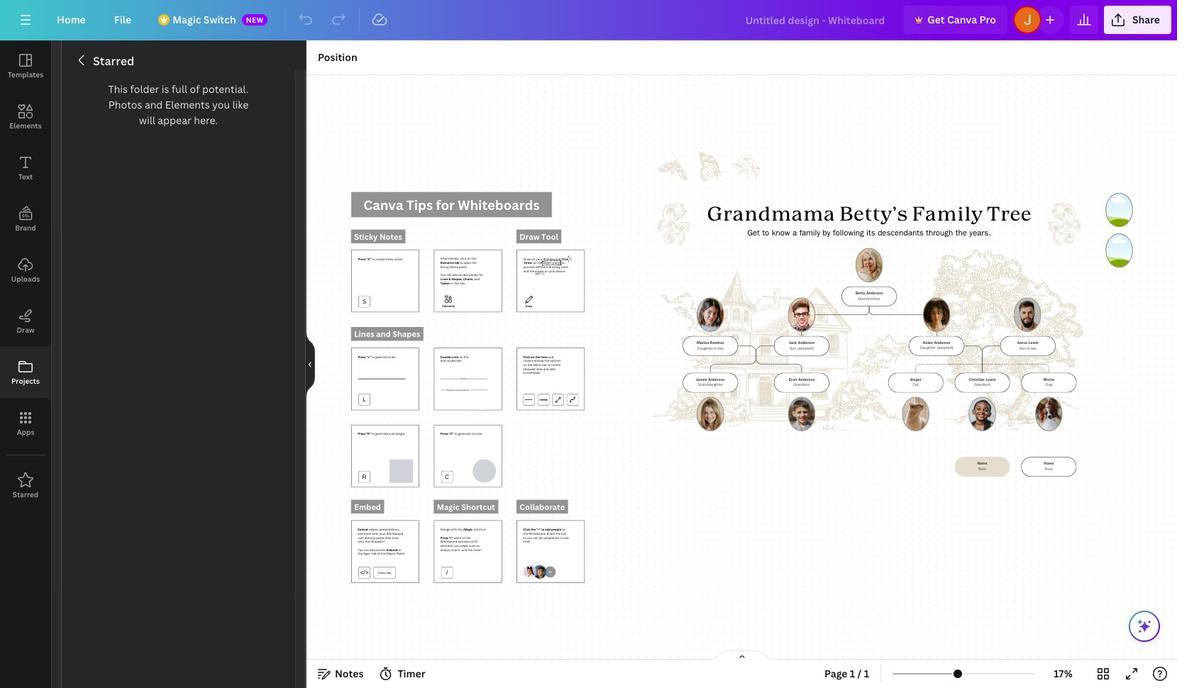 Task type: describe. For each thing, give the bounding box(es) containing it.
embeds
[[386, 548, 398, 552]]

different
[[536, 265, 548, 269]]

on inside the alternatively, click on the elements tab to open the sticky notes panel.
[[467, 257, 471, 261]]

its
[[867, 229, 875, 238]]

projects
[[11, 376, 40, 386]]

to inside the double-click on the line to add text.
[[446, 359, 449, 363]]

"l"
[[366, 355, 371, 359]]

of inside you can also access embeds in the apps tab of the object panel.
[[377, 552, 380, 556]]

this
[[108, 82, 128, 96]]

link
[[561, 532, 566, 536]]

magic for magic shortcut
[[437, 501, 459, 512]]

photos
[[108, 98, 142, 111]]

add
[[460, 378, 464, 380]]

press for press "/" while on the whiteboard and search for whatever you need, such as emojis, charts, and the timer!
[[440, 536, 448, 540]]

projects button
[[0, 347, 51, 398]]

activate
[[523, 265, 535, 269]]

lines and shapes
[[354, 328, 420, 339]]

generate for lines.
[[375, 355, 388, 359]]

charts,
[[463, 277, 474, 281]]

emojis,
[[440, 548, 450, 552]]

is
[[162, 82, 169, 96]]

descendants
[[878, 229, 924, 238]]

on up editor
[[531, 355, 535, 359]]

0 vertical spatial lines
[[541, 355, 548, 359]]

board.
[[556, 269, 565, 273]]

you for the
[[358, 548, 363, 552]]

editor
[[533, 363, 542, 367]]

while
[[454, 536, 461, 540]]

to right "l"
[[371, 355, 375, 359]]

you inside press "/" while on the whiteboard and search for whatever you need, such as emojis, charts, and the timer!
[[454, 544, 460, 548]]

generate right "c"
[[458, 432, 471, 436]]

can for in
[[446, 273, 452, 277]]

show pages image
[[708, 650, 776, 662]]

rectangle.
[[391, 432, 405, 436]]

choose
[[523, 359, 533, 363]]

options
[[550, 359, 561, 363]]

"/"
[[449, 536, 453, 540]]

0 horizontal spatial text
[[454, 389, 457, 391]]

magic switch
[[173, 13, 236, 26]]

canva assistant image
[[1137, 618, 1154, 635]]

1 horizontal spatial your
[[536, 257, 542, 261]]

double-
[[440, 355, 452, 359]]

add inside the double-click on the line to add text.
[[450, 359, 455, 363]]

in inside you can also access panels for lines & shapes, charts, and tables in this tab.
[[450, 281, 453, 285]]

0 vertical spatial starred
[[93, 53, 134, 69]]

also for shapes,
[[452, 273, 458, 277]]

shortcut.
[[473, 528, 486, 532]]

the inside grandmama betty's family tree get to know a family by following its descendants through the years.
[[956, 229, 967, 238]]

'draw'
[[523, 261, 532, 265]]

lines inside you can also access panels for lines & shapes, charts, and tables in this tab.
[[440, 277, 448, 281]]

draw button
[[0, 296, 51, 347]]

template!
[[370, 540, 384, 544]]

years.
[[970, 229, 991, 238]]

get inside button
[[928, 13, 945, 26]]

0 horizontal spatial onto
[[358, 540, 364, 544]]

timer
[[398, 667, 426, 681]]

add text
[[460, 378, 467, 380]]

to inside draw on your whiteboard! click 'draw' on the object panel to activate different drawing tools and the eraser on your board.
[[561, 261, 564, 265]]

press for press "s" to create sticky notes.
[[358, 257, 366, 261]]

tools
[[561, 265, 568, 269]]

page
[[825, 667, 848, 681]]

apps button
[[0, 398, 51, 449]]

through
[[926, 229, 953, 238]]

starred inside button
[[13, 490, 38, 500]]

family
[[799, 229, 820, 238]]

1 horizontal spatial onto
[[372, 532, 378, 536]]

to right "c"
[[454, 432, 457, 436]]

main menu bar
[[0, 0, 1178, 40]]

directly
[[364, 536, 375, 540]]

click on the lines and choose among the options on the editor bar to create elbowed lines and add arrowheads.
[[523, 355, 561, 375]]

1 horizontal spatial a
[[471, 432, 473, 436]]

people
[[551, 528, 561, 532]]

alternatively,
[[440, 257, 459, 261]]

shapes
[[392, 328, 420, 339]]

can for panel.
[[364, 548, 369, 552]]

press for press "l" to generate lines.
[[358, 355, 366, 359]]

canva
[[948, 13, 978, 26]]

links
[[392, 536, 399, 540]]

draw inside button
[[17, 325, 34, 335]]

switch
[[204, 13, 236, 26]]

timer button
[[375, 663, 431, 686]]

draw tool
[[520, 231, 558, 242]]

2 horizontal spatial your
[[549, 269, 555, 273]]

pro
[[980, 13, 997, 26]]

you can also access embeds in the apps tab of the object panel.
[[358, 548, 405, 556]]

0 horizontal spatial a
[[389, 432, 390, 436]]

presentations,
[[379, 528, 400, 532]]

to inside grandmama betty's family tree get to know a family by following its descendants through the years.
[[762, 229, 769, 238]]

and inside draw on your whiteboard! click 'draw' on the object panel to activate different drawing tools and the eraser on your board.
[[523, 269, 529, 273]]

tab.
[[460, 281, 465, 285]]

add inside click on the lines and choose among the options on the editor bar to create elbowed lines and add arrowheads.
[[549, 367, 555, 371]]

with
[[451, 528, 457, 532]]

know
[[772, 229, 790, 238]]

double-click on the line to add text.
[[440, 355, 468, 363]]

shortcut
[[461, 501, 495, 512]]

17%
[[1054, 667, 1073, 681]]

on inside the double-click on the line to add text.
[[459, 355, 463, 359]]

share inside click the "+" to add people to the whiteboard. share the link so you can all collaborate in real time!
[[547, 532, 555, 536]]

Design title text field
[[735, 6, 898, 34]]

following
[[833, 229, 864, 238]]

to right "r"
[[371, 432, 375, 436]]

folder
[[130, 82, 159, 96]]

click for whiteboard.
[[523, 528, 530, 532]]

potential.
[[202, 82, 249, 96]]

click inside draw on your whiteboard! click 'draw' on the object panel to activate different drawing tools and the eraser on your board.
[[561, 257, 568, 261]]

you can also access panels for lines & shapes, charts, and tables in this tab.
[[440, 273, 483, 285]]

access for of
[[376, 548, 386, 552]]

tables
[[440, 281, 450, 285]]

embed for embed videos, presentations, and more onto your whiteboard. just directly paste their links onto the template!
[[358, 528, 368, 532]]

text.
[[456, 359, 462, 363]]

panels
[[469, 273, 478, 277]]

panel.
[[459, 265, 467, 269]]

share inside dropdown button
[[1133, 13, 1161, 26]]

in inside click the "+" to add people to the whiteboard. share the link so you can all collaborate in real time!
[[560, 536, 563, 540]]

new
[[246, 15, 264, 25]]

just
[[358, 536, 364, 540]]

collaborate
[[543, 536, 559, 540]]

lines.
[[389, 355, 396, 359]]

get canva pro button
[[904, 6, 1008, 34]]

like
[[232, 98, 249, 111]]

draw down activate
[[525, 304, 532, 308]]

elements down tables
[[442, 304, 455, 308]]

1 horizontal spatial notes
[[379, 231, 402, 242]]

elements inside the alternatively, click on the elements tab to open the sticky notes panel.
[[440, 261, 454, 265]]

1 vertical spatial line
[[467, 389, 470, 391]]

this
[[454, 281, 459, 285]]

to right "+"
[[541, 528, 544, 532]]

you for lines
[[440, 273, 446, 277]]



Task type: vqa. For each thing, say whether or not it's contained in the screenshot.
Tab also
yes



Task type: locate. For each thing, give the bounding box(es) containing it.
1 vertical spatial you
[[358, 548, 363, 552]]

press left "/"
[[440, 536, 448, 540]]

you left need,
[[454, 544, 460, 548]]

0 vertical spatial click
[[561, 257, 568, 261]]

apps inside button
[[17, 427, 34, 437]]

page 1 / 1
[[825, 667, 870, 681]]

in right embeds
[[399, 548, 401, 552]]

1 1 from the left
[[850, 667, 856, 681]]

1 left / at the right bottom of the page
[[850, 667, 856, 681]]

create left sticky
[[375, 257, 384, 261]]

text left along
[[454, 389, 457, 391]]

0 vertical spatial for
[[479, 273, 483, 277]]

0 vertical spatial your
[[536, 257, 542, 261]]

1 vertical spatial click
[[452, 355, 459, 359]]

whiteboard!
[[543, 257, 561, 261]]

0 horizontal spatial apps
[[17, 427, 34, 437]]

on right 'while'
[[462, 536, 465, 540]]

on right 'draw'
[[533, 261, 537, 265]]

1 whiteboard. from the left
[[386, 532, 404, 536]]

open
[[464, 261, 471, 265]]

2 vertical spatial add
[[545, 528, 551, 532]]

among
[[534, 359, 544, 363]]

elements left tab
[[440, 261, 454, 265]]

on right double- on the left bottom of page
[[459, 355, 463, 359]]

more
[[364, 532, 371, 536]]

1 vertical spatial also
[[370, 548, 375, 552]]

apps inside you can also access embeds in the apps tab of the object panel.
[[363, 552, 370, 556]]

magic
[[173, 13, 201, 26], [437, 501, 459, 512]]

press left "r"
[[358, 432, 365, 436]]

also right &
[[452, 273, 458, 277]]

0 horizontal spatial lines
[[354, 328, 374, 339]]

lines down among
[[536, 367, 543, 371]]

1 right / at the right bottom of the page
[[864, 667, 870, 681]]

generate right "r"
[[375, 432, 388, 436]]

1 vertical spatial lines
[[354, 328, 374, 339]]

1 vertical spatial can
[[533, 536, 538, 540]]

embed up the just
[[358, 528, 368, 532]]

the inside the double-click on the line to add text.
[[464, 355, 468, 359]]

0 horizontal spatial line
[[440, 359, 445, 363]]

sticky
[[354, 231, 377, 242], [440, 265, 449, 269]]

tree
[[987, 201, 1032, 227]]

you down the potential.
[[212, 98, 230, 111]]

1 horizontal spatial get
[[928, 13, 945, 26]]

notes up sticky
[[379, 231, 402, 242]]

line inside the double-click on the line to add text.
[[440, 359, 445, 363]]

can up tables
[[446, 273, 452, 277]]

embed up videos,
[[354, 501, 381, 512]]

create right bar
[[551, 363, 561, 367]]

access for charts,
[[459, 273, 468, 277]]

magic left switch
[[173, 13, 201, 26]]

get down the grandmama
[[747, 229, 760, 238]]

share
[[1133, 13, 1161, 26], [547, 532, 555, 536]]

"+"
[[536, 528, 541, 532]]

elements inside this folder is full of potential. photos and elements you like will appear here.
[[165, 98, 210, 111]]

draw inside draw on your whiteboard! click 'draw' on the object panel to activate different drawing tools and the eraser on your board.
[[523, 257, 531, 261]]

whiteboard. inside click the "+" to add people to the whiteboard. share the link so you can all collaborate in real time!
[[529, 532, 546, 536]]

notes left timer button
[[335, 667, 364, 681]]

add left 'people'
[[545, 528, 551, 532]]

click up tools
[[561, 257, 568, 261]]

0 vertical spatial sticky
[[354, 231, 377, 242]]

your left board.
[[549, 269, 555, 273]]

2 vertical spatial in
[[399, 548, 401, 552]]

1 vertical spatial apps
[[363, 552, 370, 556]]

you inside you can also access panels for lines & shapes, charts, and tables in this tab.
[[440, 273, 446, 277]]

0 vertical spatial apps
[[17, 427, 34, 437]]

1 horizontal spatial in
[[450, 281, 453, 285]]

0 vertical spatial share
[[1133, 13, 1161, 26]]

/
[[858, 667, 862, 681]]

1 vertical spatial starred
[[13, 490, 38, 500]]

press for press "r" to generate a rectangle. press "c" to generate a circle.
[[358, 432, 365, 436]]

on up panel.
[[467, 257, 471, 261]]

click for to
[[460, 257, 467, 261]]

alternatively, click on the elements tab to open the sticky notes panel.
[[440, 257, 476, 269]]

you right 'so'
[[527, 536, 532, 540]]

whiteboard.
[[386, 532, 404, 536], [529, 532, 546, 536]]

side panel tab list
[[0, 40, 51, 512]]

onto left directly
[[358, 540, 364, 544]]

0 vertical spatial get
[[928, 13, 945, 26]]

"r"
[[366, 432, 371, 436]]

2 vertical spatial your
[[379, 532, 386, 536]]

sticky up ""s""
[[354, 231, 377, 242]]

and inside you can also access panels for lines & shapes, charts, and tables in this tab.
[[474, 277, 480, 281]]

1 vertical spatial notes
[[450, 265, 458, 269]]

0 vertical spatial you
[[440, 273, 446, 277]]

0 horizontal spatial whiteboard.
[[386, 532, 404, 536]]

click inside click the "+" to add people to the whiteboard. share the link so you can all collaborate in real time!
[[523, 528, 530, 532]]

2 vertical spatial notes
[[335, 667, 364, 681]]

line left the text.
[[440, 359, 445, 363]]

get left canva
[[928, 13, 945, 26]]

home link
[[45, 6, 97, 34]]

0 horizontal spatial can
[[364, 548, 369, 552]]

to right panel
[[561, 261, 564, 265]]

text button
[[0, 143, 51, 194]]

1 vertical spatial magic
[[437, 501, 459, 512]]

1 vertical spatial sticky
[[440, 265, 449, 269]]

0 vertical spatial create
[[375, 257, 384, 261]]

1 vertical spatial your
[[549, 269, 555, 273]]

1 vertical spatial you
[[527, 536, 532, 540]]

whatever
[[440, 544, 454, 548]]

drawing
[[549, 265, 560, 269]]

a left rectangle.
[[389, 432, 390, 436]]

apps left tab
[[363, 552, 370, 556]]

0 vertical spatial notes
[[379, 231, 402, 242]]

for right panels
[[479, 273, 483, 277]]

0 vertical spatial can
[[446, 273, 452, 277]]

1 horizontal spatial you
[[440, 273, 446, 277]]

timer!
[[473, 548, 482, 552]]

press left ""s""
[[358, 257, 366, 261]]

1 vertical spatial for
[[474, 540, 478, 544]]

a left "circle."
[[471, 432, 473, 436]]

whiteboard. right "paste"
[[386, 532, 404, 536]]

1 horizontal spatial create
[[551, 363, 561, 367]]

generate
[[375, 355, 388, 359], [375, 432, 388, 436], [458, 432, 471, 436]]

1 vertical spatial in
[[560, 536, 563, 540]]

starred
[[93, 53, 134, 69], [13, 490, 38, 500]]

whiteboard. inside embed videos, presentations, and more onto your whiteboard. just directly paste their links onto the template!
[[386, 532, 404, 536]]

on
[[467, 257, 471, 261], [531, 257, 535, 261], [533, 261, 537, 265], [545, 269, 548, 273], [459, 355, 463, 359], [531, 355, 535, 359], [523, 363, 527, 367], [462, 536, 465, 540]]

you inside click the "+" to add people to the whiteboard. share the link so you can all collaborate in real time!
[[527, 536, 532, 540]]

embed inside embed videos, presentations, and more onto your whiteboard. just directly paste their links onto the template!
[[358, 528, 368, 532]]

0 vertical spatial in
[[450, 281, 453, 285]]

the inside embed videos, presentations, and more onto your whiteboard. just directly paste their links onto the template!
[[365, 540, 370, 544]]

0 horizontal spatial also
[[370, 548, 375, 552]]

1 horizontal spatial text
[[464, 378, 467, 380]]

add right bar
[[549, 367, 555, 371]]

to right ""s""
[[372, 257, 375, 261]]

on up arrowheads.
[[523, 363, 527, 367]]

1 horizontal spatial line
[[467, 389, 470, 391]]

1 horizontal spatial lines
[[440, 277, 448, 281]]

1
[[850, 667, 856, 681], [864, 667, 870, 681]]

press left "c"
[[440, 432, 448, 436]]

lines up bar
[[541, 355, 548, 359]]

sticky inside the alternatively, click on the elements tab to open the sticky notes panel.
[[440, 265, 449, 269]]

1 horizontal spatial starred
[[93, 53, 134, 69]]

1 horizontal spatial share
[[1133, 13, 1161, 26]]

home
[[57, 13, 86, 26]]

generate for a
[[375, 432, 388, 436]]

on inside press "/" while on the whiteboard and search for whatever you need, such as emojis, charts, and the timer!
[[462, 536, 465, 540]]

panel
[[553, 261, 561, 265]]

to left know
[[762, 229, 769, 238]]

magic for magic switch
[[173, 13, 201, 26]]

2 horizontal spatial can
[[533, 536, 538, 540]]

lines
[[541, 355, 548, 359], [536, 367, 543, 371]]

so
[[523, 536, 526, 540]]

onto right more
[[372, 532, 378, 536]]

2 horizontal spatial notes
[[450, 265, 458, 269]]

your inside embed videos, presentations, and more onto your whiteboard. just directly paste their links onto the template!
[[379, 532, 386, 536]]

2 vertical spatial can
[[364, 548, 369, 552]]

add inside click the "+" to add people to the whiteboard. share the link so you can all collaborate in real time!
[[545, 528, 551, 532]]

you
[[440, 273, 446, 277], [358, 548, 363, 552]]

1 vertical spatial get
[[747, 229, 760, 238]]

0 horizontal spatial for
[[474, 540, 478, 544]]

embed for embed
[[354, 501, 381, 512]]

to inside the alternatively, click on the elements tab to open the sticky notes panel.
[[460, 261, 463, 265]]

also inside you can also access panels for lines & shapes, charts, and tables in this tab.
[[452, 273, 458, 277]]

click for add
[[452, 355, 459, 359]]

elements inside button
[[9, 121, 42, 131]]

design with the /magic shortcut.
[[440, 528, 486, 532]]

notes.
[[394, 257, 403, 261]]

generate left "lines."
[[375, 355, 388, 359]]

press left "l"
[[358, 355, 366, 359]]

click up the elbowed
[[523, 355, 530, 359]]

to right 'people'
[[562, 528, 565, 532]]

file button
[[103, 6, 143, 34]]

also for tab
[[370, 548, 375, 552]]

click for options
[[523, 355, 530, 359]]

on right 'eraser'
[[545, 269, 548, 273]]

"s"
[[366, 257, 371, 261]]

get canva pro
[[928, 13, 997, 26]]

sticky down alternatively,
[[440, 265, 449, 269]]

0 horizontal spatial of
[[190, 82, 200, 96]]

search
[[464, 540, 473, 544]]

whiteboard
[[440, 540, 457, 544]]

2 horizontal spatial a
[[793, 229, 797, 238]]

along
[[458, 389, 463, 391]]

1 horizontal spatial you
[[454, 544, 460, 548]]

you inside you can also access embeds in the apps tab of the object panel.
[[358, 548, 363, 552]]

add left the text.
[[450, 359, 455, 363]]

0 horizontal spatial starred
[[13, 490, 38, 500]]

access inside you can also access panels for lines & shapes, charts, and tables in this tab.
[[459, 273, 468, 277]]

press "/" while on the whiteboard and search for whatever you need, such as emojis, charts, and the timer!
[[440, 536, 482, 552]]

position
[[318, 50, 358, 64]]

get
[[928, 13, 945, 26], [747, 229, 760, 238]]

your up 'different'
[[536, 257, 542, 261]]

get inside grandmama betty's family tree get to know a family by following its descendants through the years.
[[747, 229, 760, 238]]

drag
[[446, 389, 450, 391]]

2 1 from the left
[[864, 667, 870, 681]]

draw up activate
[[523, 257, 531, 261]]

0 vertical spatial you
[[212, 98, 230, 111]]

text
[[464, 378, 467, 380], [454, 389, 457, 391]]

to left the text.
[[446, 359, 449, 363]]

can inside click the "+" to add people to the whiteboard. share the link so you can all collaborate in real time!
[[533, 536, 538, 540]]

grandmama
[[707, 201, 835, 227]]

for inside you can also access panels for lines & shapes, charts, and tables in this tab.
[[479, 273, 483, 277]]

draw up projects button
[[17, 325, 34, 335]]

1 horizontal spatial of
[[377, 552, 380, 556]]

your up "template!"
[[379, 532, 386, 536]]

of right full
[[190, 82, 200, 96]]

lines left &
[[440, 277, 448, 281]]

1 horizontal spatial 1
[[864, 667, 870, 681]]

will
[[139, 114, 155, 127]]

1 vertical spatial access
[[376, 548, 386, 552]]

you down the just
[[358, 548, 363, 552]]

sticky
[[385, 257, 393, 261]]

0 vertical spatial also
[[452, 273, 458, 277]]

0 horizontal spatial you
[[358, 548, 363, 552]]

1 vertical spatial onto
[[358, 540, 364, 544]]

magic inside main menu bar
[[173, 13, 201, 26]]

onto
[[372, 532, 378, 536], [358, 540, 364, 544]]

videos,
[[368, 528, 378, 532]]

for inside press "/" while on the whiteboard and search for whatever you need, such as emojis, charts, and the timer!
[[474, 540, 478, 544]]

1 vertical spatial click
[[523, 355, 530, 359]]

1 vertical spatial embed
[[358, 528, 368, 532]]

to
[[762, 229, 769, 238], [372, 257, 375, 261], [460, 261, 463, 265], [561, 261, 564, 265], [371, 355, 375, 359], [446, 359, 449, 363], [548, 363, 551, 367], [371, 432, 375, 436], [454, 432, 457, 436], [541, 528, 544, 532], [562, 528, 565, 532]]

click up 'so'
[[523, 528, 530, 532]]

press inside press "/" while on the whiteboard and search for whatever you need, such as emojis, charts, and the timer!
[[440, 536, 448, 540]]

1 horizontal spatial can
[[446, 273, 452, 277]]

apps down projects
[[17, 427, 34, 437]]

tab
[[371, 552, 376, 556]]

"c"
[[449, 432, 454, 436]]

to right bar
[[548, 363, 551, 367]]

0 horizontal spatial 1
[[850, 667, 856, 681]]

0 horizontal spatial sticky
[[354, 231, 377, 242]]

0 vertical spatial of
[[190, 82, 200, 96]]

a inside grandmama betty's family tree get to know a family by following its descendants through the years.
[[793, 229, 797, 238]]

in left real
[[560, 536, 563, 540]]

draw left tool
[[520, 231, 539, 242]]

whiteboard. right 'so'
[[529, 532, 546, 536]]

drag the text along the line
[[446, 389, 470, 391]]

1 vertical spatial text
[[454, 389, 457, 391]]

hide image
[[306, 330, 315, 399]]

you
[[212, 98, 230, 111], [527, 536, 532, 540], [454, 544, 460, 548]]

1 horizontal spatial also
[[452, 273, 458, 277]]

you inside this folder is full of potential. photos and elements you like will appear here.
[[212, 98, 230, 111]]

1 vertical spatial lines
[[536, 367, 543, 371]]

can left tab
[[364, 548, 369, 552]]

betty's
[[839, 201, 908, 227]]

notes down alternatively,
[[450, 265, 458, 269]]

0 vertical spatial add
[[450, 359, 455, 363]]

to inside click on the lines and choose among the options on the editor bar to create elbowed lines and add arrowheads.
[[548, 363, 551, 367]]

0 vertical spatial embed
[[354, 501, 381, 512]]

2 whiteboard. from the left
[[529, 532, 546, 536]]

notes inside the alternatively, click on the elements tab to open the sticky notes panel.
[[450, 265, 458, 269]]

0 vertical spatial text
[[464, 378, 467, 380]]

click inside the double-click on the line to add text.
[[452, 355, 459, 359]]

0 horizontal spatial get
[[747, 229, 760, 238]]

eraser
[[535, 269, 544, 273]]

elements up text button
[[9, 121, 42, 131]]

0 horizontal spatial magic
[[173, 13, 201, 26]]

on up activate
[[531, 257, 535, 261]]

you left &
[[440, 273, 446, 277]]

for right search
[[474, 540, 478, 544]]

click
[[460, 257, 467, 261], [452, 355, 459, 359]]

templates button
[[0, 40, 51, 92]]

can left all
[[533, 536, 538, 540]]

in inside you can also access embeds in the apps tab of the object panel.
[[399, 548, 401, 552]]

also down "template!"
[[370, 548, 375, 552]]

elements down full
[[165, 98, 210, 111]]

17% button
[[1041, 663, 1087, 686]]

1 horizontal spatial sticky
[[440, 265, 449, 269]]

/magic
[[463, 528, 473, 532]]

apps
[[17, 427, 34, 437], [363, 552, 370, 556]]

1 horizontal spatial access
[[459, 273, 468, 277]]

press "s" to create sticky notes.
[[358, 257, 403, 261]]

also inside you can also access embeds in the apps tab of the object panel.
[[370, 548, 375, 552]]

and inside this folder is full of potential. photos and elements you like will appear here.
[[145, 98, 163, 111]]

access down panel.
[[459, 273, 468, 277]]

collaborate
[[520, 501, 565, 512]]

draw
[[520, 231, 539, 242], [523, 257, 531, 261], [525, 304, 532, 308], [17, 325, 34, 335]]

brand button
[[0, 194, 51, 245]]

text right add
[[464, 378, 467, 380]]

also
[[452, 273, 458, 277], [370, 548, 375, 552]]

a right know
[[793, 229, 797, 238]]

1 vertical spatial of
[[377, 552, 380, 556]]

magic up design
[[437, 501, 459, 512]]

full
[[172, 82, 188, 96]]

0 horizontal spatial your
[[379, 532, 386, 536]]

access down "template!"
[[376, 548, 386, 552]]

can inside you can also access panels for lines & shapes, charts, and tables in this tab.
[[446, 273, 452, 277]]

1 vertical spatial add
[[549, 367, 555, 371]]

in left the this
[[450, 281, 453, 285]]

1 horizontal spatial magic
[[437, 501, 459, 512]]

click inside click on the lines and choose among the options on the editor bar to create elbowed lines and add arrowheads.
[[523, 355, 530, 359]]

0 horizontal spatial click
[[452, 355, 459, 359]]

by
[[823, 229, 831, 238]]

position button
[[312, 46, 363, 69]]

1 horizontal spatial click
[[460, 257, 467, 261]]

create inside click on the lines and choose among the options on the editor bar to create elbowed lines and add arrowheads.
[[551, 363, 561, 367]]

1 horizontal spatial for
[[479, 273, 483, 277]]

all
[[539, 536, 542, 540]]

text
[[18, 172, 33, 182]]

file
[[114, 13, 131, 26]]

of right tab
[[377, 552, 380, 556]]

of inside this folder is full of potential. photos and elements you like will appear here.
[[190, 82, 200, 96]]

click the "+" to add people to the whiteboard. share the link so you can all collaborate in real time!
[[523, 528, 569, 544]]

lines up "l"
[[354, 328, 374, 339]]

access inside you can also access embeds in the apps tab of the object panel.
[[376, 548, 386, 552]]

0 horizontal spatial create
[[375, 257, 384, 261]]

2 vertical spatial you
[[454, 544, 460, 548]]

0 horizontal spatial access
[[376, 548, 386, 552]]

starred button
[[0, 461, 51, 512]]

elements button
[[0, 92, 51, 143]]

notes button
[[312, 663, 369, 686]]

such
[[469, 544, 476, 548]]

and inside embed videos, presentations, and more onto your whiteboard. just directly paste their links onto the template!
[[358, 532, 363, 536]]

0 vertical spatial click
[[460, 257, 467, 261]]

appear
[[158, 114, 192, 127]]

can inside you can also access embeds in the apps tab of the object panel.
[[364, 548, 369, 552]]

line
[[440, 359, 445, 363], [467, 389, 470, 391]]

0 horizontal spatial share
[[547, 532, 555, 536]]

0 vertical spatial line
[[440, 359, 445, 363]]

lines
[[440, 277, 448, 281], [354, 328, 374, 339]]

line right along
[[467, 389, 470, 391]]

templates
[[8, 70, 43, 80]]

1 vertical spatial share
[[547, 532, 555, 536]]

notes inside button
[[335, 667, 364, 681]]

create
[[375, 257, 384, 261], [551, 363, 561, 367]]

to right tab
[[460, 261, 463, 265]]

2 vertical spatial click
[[523, 528, 530, 532]]

click inside the alternatively, click on the elements tab to open the sticky notes panel.
[[460, 257, 467, 261]]



